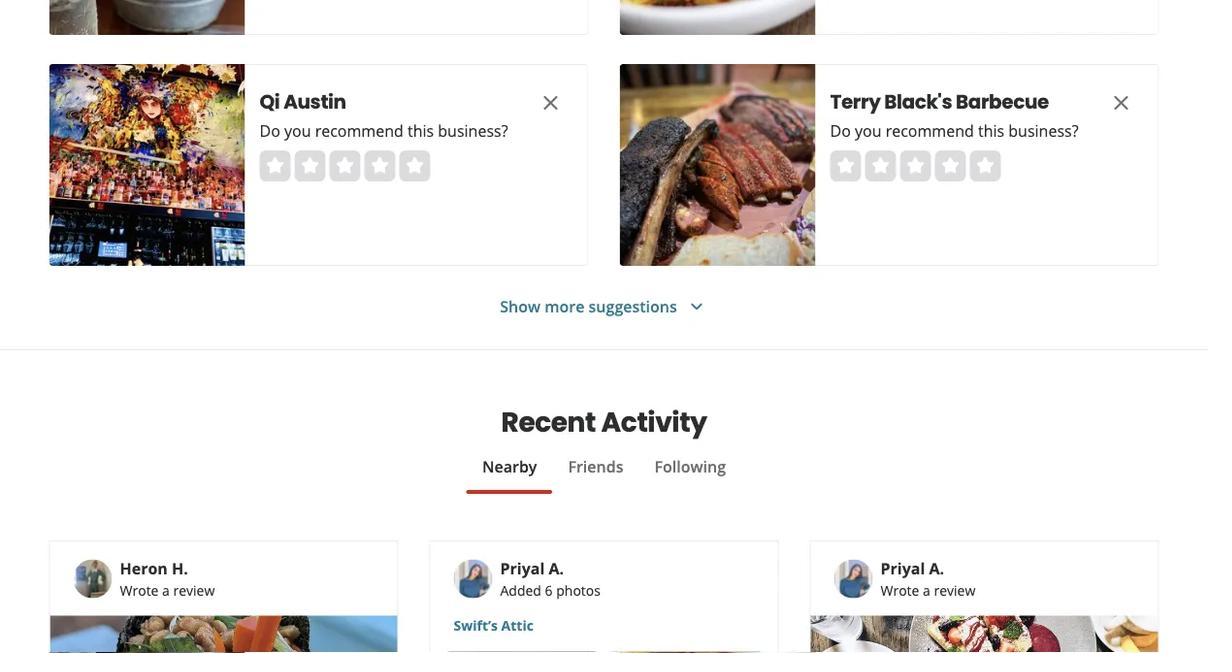 Task type: describe. For each thing, give the bounding box(es) containing it.
photo of moonshine patio bar & grill image
[[49, 0, 245, 35]]

(no rating) image for black's
[[831, 151, 1002, 182]]

wrote for heron
[[120, 581, 159, 600]]

terry black's barbecue link
[[831, 88, 1074, 116]]

(no rating) image for austin
[[260, 151, 431, 182]]

more
[[545, 296, 585, 317]]

you for black's
[[855, 120, 882, 141]]

priyal a. link for priyal a. added 6 photos
[[501, 559, 564, 579]]

priyal a. wrote a review
[[881, 559, 976, 600]]

recommend for austin
[[315, 120, 404, 141]]

recommend for black's
[[886, 120, 975, 141]]

rating element for austin
[[260, 151, 431, 182]]

tab list inside explore recent activity section section
[[49, 456, 1160, 494]]

explore recent activity section section
[[34, 351, 1175, 654]]

heron h. wrote a review
[[120, 559, 215, 600]]

photo of priyal a. image for priyal a. wrote a review
[[835, 560, 873, 599]]

photo of red ash image
[[620, 0, 816, 35]]

qi austin
[[260, 88, 346, 116]]

recent
[[502, 403, 596, 442]]

activity
[[602, 403, 707, 442]]

this for black's
[[979, 120, 1005, 141]]

swift's attic
[[454, 617, 534, 635]]

show
[[500, 296, 541, 317]]

barbecue
[[956, 88, 1050, 116]]

photo of priyal a. image for priyal a. added 6 photos
[[454, 560, 493, 599]]

recent activity
[[502, 403, 707, 442]]

terry
[[831, 88, 881, 116]]

business? for terry black's barbecue
[[1009, 120, 1079, 141]]

priyal a. added 6 photos
[[501, 559, 601, 600]]

black's
[[885, 88, 953, 116]]

photos
[[557, 581, 601, 600]]

priyal for priyal a. wrote a review
[[881, 559, 926, 579]]

nearby
[[483, 457, 537, 477]]

this for austin
[[408, 120, 434, 141]]

show more suggestions button
[[500, 295, 709, 319]]

swift's attic link
[[454, 616, 755, 636]]

6
[[545, 581, 553, 600]]

a. for priyal a. wrote a review
[[930, 559, 945, 579]]

review for a.
[[935, 581, 976, 600]]



Task type: locate. For each thing, give the bounding box(es) containing it.
a inside priyal a. wrote a review
[[924, 581, 931, 600]]

1 rating element from the left
[[260, 151, 431, 182]]

a.
[[549, 559, 564, 579], [930, 559, 945, 579]]

2 business? from the left
[[1009, 120, 1079, 141]]

1 horizontal spatial wrote
[[881, 581, 920, 600]]

1 horizontal spatial review
[[935, 581, 976, 600]]

0 horizontal spatial photo of priyal a. image
[[454, 560, 493, 599]]

priyal a. link for priyal a. wrote a review
[[881, 559, 945, 579]]

1 do from the left
[[260, 120, 280, 141]]

1 a. from the left
[[549, 559, 564, 579]]

1 photo of priyal a. image from the left
[[454, 560, 493, 599]]

0 horizontal spatial a
[[162, 581, 170, 600]]

attic
[[502, 617, 534, 635]]

1 horizontal spatial you
[[855, 120, 882, 141]]

0 horizontal spatial wrote
[[120, 581, 159, 600]]

0 horizontal spatial this
[[408, 120, 434, 141]]

wrote for priyal
[[881, 581, 920, 600]]

recommend down terry black's barbecue at the top right of the page
[[886, 120, 975, 141]]

do you recommend this business? down terry black's barbecue link
[[831, 120, 1079, 141]]

this down qi austin link
[[408, 120, 434, 141]]

do down qi
[[260, 120, 280, 141]]

photo of priyal a. image up swift's
[[454, 560, 493, 599]]

austin
[[284, 88, 346, 116]]

following
[[655, 457, 726, 477]]

photo of heron h. image
[[73, 560, 112, 599]]

2 wrote from the left
[[881, 581, 920, 600]]

0 horizontal spatial priyal
[[501, 559, 545, 579]]

1 horizontal spatial a
[[924, 581, 931, 600]]

do
[[260, 120, 280, 141], [831, 120, 851, 141]]

photo of terry black's barbecue image
[[620, 64, 816, 266]]

a for priyal
[[924, 581, 931, 600]]

2 this from the left
[[979, 120, 1005, 141]]

heron h. link
[[120, 559, 188, 579]]

business? for qi austin
[[438, 120, 508, 141]]

1 horizontal spatial (no rating) image
[[831, 151, 1002, 182]]

dismiss card image for terry black's barbecue
[[1110, 91, 1134, 115]]

2 (no rating) image from the left
[[831, 151, 1002, 182]]

a inside heron h. wrote a review
[[162, 581, 170, 600]]

swift's
[[454, 617, 498, 635]]

a. inside priyal a. wrote a review
[[930, 559, 945, 579]]

1 horizontal spatial photo of priyal a. image
[[835, 560, 873, 599]]

1 do you recommend this business? from the left
[[260, 120, 508, 141]]

1 horizontal spatial priyal
[[881, 559, 926, 579]]

wrote
[[120, 581, 159, 600], [881, 581, 920, 600]]

review
[[173, 581, 215, 600], [935, 581, 976, 600]]

2 a from the left
[[924, 581, 931, 600]]

1 horizontal spatial priyal a. link
[[881, 559, 945, 579]]

business? down barbecue
[[1009, 120, 1079, 141]]

0 horizontal spatial recommend
[[315, 120, 404, 141]]

(no rating) image down austin
[[260, 151, 431, 182]]

a. inside priyal a. added 6 photos
[[549, 559, 564, 579]]

priyal inside priyal a. added 6 photos
[[501, 559, 545, 579]]

suggestions
[[589, 296, 678, 317]]

rating element
[[260, 151, 431, 182], [831, 151, 1002, 182]]

this down barbecue
[[979, 120, 1005, 141]]

1 horizontal spatial do you recommend this business?
[[831, 120, 1079, 141]]

1 you from the left
[[285, 120, 311, 141]]

business? down qi austin link
[[438, 120, 508, 141]]

friends
[[569, 457, 624, 477]]

tab list containing nearby
[[49, 456, 1160, 494]]

2 a. from the left
[[930, 559, 945, 579]]

1 this from the left
[[408, 120, 434, 141]]

photo of qi austin image
[[49, 64, 245, 266]]

do for terry
[[831, 120, 851, 141]]

a. for priyal a. added 6 photos
[[549, 559, 564, 579]]

0 horizontal spatial (no rating) image
[[260, 151, 431, 182]]

business?
[[438, 120, 508, 141], [1009, 120, 1079, 141]]

2 priyal a. link from the left
[[881, 559, 945, 579]]

1 dismiss card image from the left
[[539, 91, 563, 115]]

1 horizontal spatial a.
[[930, 559, 945, 579]]

(no rating) image down black's
[[831, 151, 1002, 182]]

1 business? from the left
[[438, 120, 508, 141]]

1 horizontal spatial do
[[831, 120, 851, 141]]

do you recommend this business? for austin
[[260, 120, 508, 141]]

you for austin
[[285, 120, 311, 141]]

2 do you recommend this business? from the left
[[831, 120, 1079, 141]]

you down terry
[[855, 120, 882, 141]]

(no rating) image
[[260, 151, 431, 182], [831, 151, 1002, 182]]

0 horizontal spatial priyal a. link
[[501, 559, 564, 579]]

1 horizontal spatial dismiss card image
[[1110, 91, 1134, 115]]

do down terry
[[831, 120, 851, 141]]

priyal
[[501, 559, 545, 579], [881, 559, 926, 579]]

dismiss card image for qi austin
[[539, 91, 563, 115]]

24 chevron down v2 image
[[685, 295, 709, 319]]

0 horizontal spatial dismiss card image
[[539, 91, 563, 115]]

wrote inside heron h. wrote a review
[[120, 581, 159, 600]]

2 photo of priyal a. image from the left
[[835, 560, 873, 599]]

photo of priyal a. image
[[454, 560, 493, 599], [835, 560, 873, 599]]

0 horizontal spatial do
[[260, 120, 280, 141]]

1 priyal from the left
[[501, 559, 545, 579]]

2 priyal from the left
[[881, 559, 926, 579]]

None radio
[[260, 151, 291, 182], [295, 151, 326, 182], [866, 151, 897, 182], [901, 151, 932, 182], [936, 151, 967, 182], [260, 151, 291, 182], [295, 151, 326, 182], [866, 151, 897, 182], [901, 151, 932, 182], [936, 151, 967, 182]]

1 horizontal spatial recommend
[[886, 120, 975, 141]]

0 horizontal spatial review
[[173, 581, 215, 600]]

1 horizontal spatial business?
[[1009, 120, 1079, 141]]

1 horizontal spatial this
[[979, 120, 1005, 141]]

do you recommend this business? down qi austin link
[[260, 120, 508, 141]]

show more suggestions
[[500, 296, 678, 317]]

photo of priyal a. image left priyal a. wrote a review on the right of page
[[835, 560, 873, 599]]

1 recommend from the left
[[315, 120, 404, 141]]

terry black's barbecue
[[831, 88, 1050, 116]]

do for qi
[[260, 120, 280, 141]]

None radio
[[330, 151, 361, 182], [365, 151, 396, 182], [400, 151, 431, 182], [831, 151, 862, 182], [971, 151, 1002, 182], [330, 151, 361, 182], [365, 151, 396, 182], [400, 151, 431, 182], [831, 151, 862, 182], [971, 151, 1002, 182]]

dismiss card image
[[539, 91, 563, 115], [1110, 91, 1134, 115]]

heron
[[120, 559, 168, 579]]

a
[[162, 581, 170, 600], [924, 581, 931, 600]]

1 horizontal spatial rating element
[[831, 151, 1002, 182]]

recommend
[[315, 120, 404, 141], [886, 120, 975, 141]]

priyal a. link
[[501, 559, 564, 579], [881, 559, 945, 579]]

priyal inside priyal a. wrote a review
[[881, 559, 926, 579]]

1 (no rating) image from the left
[[260, 151, 431, 182]]

1 priyal a. link from the left
[[501, 559, 564, 579]]

2 dismiss card image from the left
[[1110, 91, 1134, 115]]

qi austin link
[[260, 88, 503, 116]]

rating element down austin
[[260, 151, 431, 182]]

wrote inside priyal a. wrote a review
[[881, 581, 920, 600]]

a for heron
[[162, 581, 170, 600]]

2 recommend from the left
[[886, 120, 975, 141]]

you down qi austin
[[285, 120, 311, 141]]

you
[[285, 120, 311, 141], [855, 120, 882, 141]]

do you recommend this business? for black's
[[831, 120, 1079, 141]]

do you recommend this business?
[[260, 120, 508, 141], [831, 120, 1079, 141]]

rating element down black's
[[831, 151, 1002, 182]]

2 you from the left
[[855, 120, 882, 141]]

review inside heron h. wrote a review
[[173, 581, 215, 600]]

2 do from the left
[[831, 120, 851, 141]]

2 review from the left
[[935, 581, 976, 600]]

review inside priyal a. wrote a review
[[935, 581, 976, 600]]

0 horizontal spatial a.
[[549, 559, 564, 579]]

qi
[[260, 88, 280, 116]]

recommend down qi austin link
[[315, 120, 404, 141]]

rating element for black's
[[831, 151, 1002, 182]]

2 rating element from the left
[[831, 151, 1002, 182]]

priyal for priyal a. added 6 photos
[[501, 559, 545, 579]]

this
[[408, 120, 434, 141], [979, 120, 1005, 141]]

0 horizontal spatial do you recommend this business?
[[260, 120, 508, 141]]

h.
[[172, 559, 188, 579]]

1 review from the left
[[173, 581, 215, 600]]

1 a from the left
[[162, 581, 170, 600]]

tab list
[[49, 456, 1160, 494]]

review for h.
[[173, 581, 215, 600]]

0 horizontal spatial business?
[[438, 120, 508, 141]]

1 wrote from the left
[[120, 581, 159, 600]]

added
[[501, 581, 542, 600]]

0 horizontal spatial you
[[285, 120, 311, 141]]

0 horizontal spatial rating element
[[260, 151, 431, 182]]



Task type: vqa. For each thing, say whether or not it's contained in the screenshot.
"Save
no



